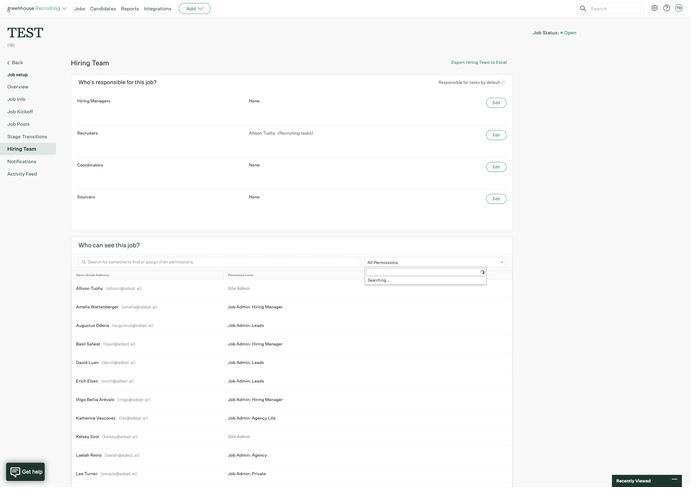 Task type: describe. For each thing, give the bounding box(es) containing it.
(inigo@adept.ai)
[[117, 397, 150, 402]]

hiring team inside hiring team link
[[7, 146, 36, 152]]

1 cell from the left
[[71, 484, 224, 488]]

job admin: private
[[228, 471, 266, 477]]

hiring managers
[[77, 98, 110, 103]]

admin: for (laelah@adept.ai)
[[237, 453, 251, 458]]

tuohy for allison tuohy (allison@adept.ai)
[[91, 286, 103, 291]]

permission
[[228, 273, 245, 277]]

job status:
[[533, 29, 559, 35]]

(people@adept.ai)
[[101, 471, 137, 477]]

this for for
[[135, 79, 144, 86]]

manager for (amelia@adept.ai)
[[265, 304, 283, 310]]

iñigo
[[76, 397, 86, 402]]

1 horizontal spatial hiring team
[[71, 59, 109, 67]]

configure image
[[651, 4, 659, 12]]

agency for job admin: agency lite
[[252, 416, 267, 421]]

default
[[487, 80, 500, 85]]

all
[[368, 260, 373, 265]]

grid containing allison tuohy
[[71, 271, 513, 488]]

row containing david luan
[[71, 354, 513, 372]]

tuohy for allison tuohy
[[263, 130, 275, 136]]

tasks
[[470, 80, 480, 85]]

level
[[245, 273, 253, 277]]

none for sourcers
[[249, 194, 260, 199]]

candidates
[[90, 5, 116, 12]]

setup
[[16, 72, 28, 77]]

row containing iñigo beitia arévalo
[[71, 391, 513, 409]]

lee
[[76, 471, 83, 477]]

(david@adept.ai)
[[102, 360, 135, 365]]

job kickoff link
[[7, 108, 54, 115]]

stage
[[7, 133, 21, 140]]

laelah
[[76, 453, 89, 458]]

row containing erich elsen
[[71, 372, 513, 390]]

admin for (allison@adept.ai)
[[237, 286, 250, 291]]

see
[[104, 241, 114, 249]]

back link
[[7, 59, 54, 67]]

test link
[[7, 17, 43, 42]]

Search for someone to find or assign their permissions text field
[[78, 257, 360, 267]]

to
[[491, 60, 495, 65]]

site for (kelsey@adept.ai)
[[228, 434, 236, 439]]

vasconez
[[96, 416, 116, 421]]

site admin for kelsey szot (kelsey@adept.ai)
[[228, 434, 250, 439]]

can
[[93, 241, 103, 249]]

laelah reino (laelah@adept.ai)
[[76, 453, 139, 458]]

activity feed
[[7, 171, 37, 177]]

edit button for recruiters
[[487, 130, 507, 140]]

recently viewed
[[617, 479, 651, 484]]

job admin: agency
[[228, 453, 267, 458]]

none edit for hiring managers
[[249, 98, 500, 105]]

kelsey szot (kelsey@adept.ai)
[[76, 434, 138, 439]]

row containing laelah reino
[[71, 446, 513, 465]]

reino
[[90, 453, 102, 458]]

permission level
[[228, 273, 253, 277]]

notifications
[[7, 158, 36, 164]]

admin: for (basil@adept.ai)
[[237, 341, 251, 347]]

david
[[76, 360, 88, 365]]

none for hiring managers
[[249, 98, 260, 103]]

who
[[78, 241, 92, 249]]

iñigo beitia arévalo (inigo@adept.ai)
[[76, 397, 150, 402]]

status:
[[543, 29, 559, 35]]

by
[[481, 80, 486, 85]]

(laelah@adept.ai)
[[105, 453, 139, 458]]

augustus
[[76, 323, 95, 328]]

job admin: hiring manager for basil safwat (basil@adept.ai)
[[228, 341, 283, 347]]

test
[[7, 23, 43, 41]]

job setup
[[7, 72, 28, 77]]

edit button for hiring managers
[[487, 98, 507, 108]]

job inside "link"
[[7, 121, 16, 127]]

admin for (kelsey@adept.ai)
[[237, 434, 250, 439]]

admin: for (erich@adept.ai)
[[237, 379, 251, 384]]

integrations link
[[144, 5, 172, 12]]

activity
[[7, 171, 25, 177]]

reports
[[121, 5, 139, 12]]

job admin: leads for erich elsen (erich@adept.ai)
[[228, 379, 264, 384]]

row containing lee turner
[[71, 465, 513, 483]]

(kelsey@adept.ai)
[[102, 434, 138, 439]]

open
[[564, 29, 577, 35]]

kelsey
[[76, 434, 89, 439]]

add
[[186, 5, 196, 12]]

row containing katherine vasconez
[[71, 409, 513, 428]]

name
[[76, 273, 85, 277]]

permissions
[[374, 260, 398, 265]]

augustus odena (augustus@adept.ai)
[[76, 323, 153, 328]]

info
[[17, 96, 26, 102]]

turner
[[84, 471, 98, 477]]

site admin for allison tuohy (allison@adept.ai)
[[228, 286, 250, 291]]

manager for (inigo@adept.ai)
[[265, 397, 283, 402]]

arévalo
[[99, 397, 114, 402]]

2 edit from the top
[[493, 133, 500, 137]]

(augustus@adept.ai)
[[112, 323, 153, 328]]

(erich@adept.ai)
[[101, 379, 134, 384]]

allison tuohy
[[249, 130, 275, 136]]

leads for augustus odena (augustus@adept.ai)
[[252, 323, 264, 328]]

13 row from the top
[[71, 484, 513, 488]]

none edit for sourcers
[[249, 194, 500, 201]]

1 horizontal spatial for
[[464, 80, 469, 85]]

erich elsen (erich@adept.ai)
[[76, 379, 134, 384]]

searching...
[[368, 278, 390, 283]]

overview link
[[7, 83, 54, 90]]

stage transitions
[[7, 133, 47, 140]]

notifications link
[[7, 158, 54, 165]]

coordinators
[[77, 162, 103, 168]]



Task type: vqa. For each thing, say whether or not it's contained in the screenshot.


Task type: locate. For each thing, give the bounding box(es) containing it.
job admin: hiring manager for iñigo beitia arévalo (inigo@adept.ai)
[[228, 397, 283, 402]]

manager for (basil@adept.ai)
[[265, 341, 283, 347]]

0 horizontal spatial for
[[127, 79, 134, 86]]

responsible
[[96, 79, 126, 86]]

9 admin: from the top
[[237, 471, 251, 477]]

wattenberger
[[91, 304, 118, 310]]

safwat
[[87, 341, 100, 347]]

edit for coordinators
[[493, 164, 500, 169]]

2 manager from the top
[[265, 341, 283, 347]]

1 vertical spatial site
[[228, 434, 236, 439]]

admin down permission level
[[237, 286, 250, 291]]

2 site admin from the top
[[228, 434, 250, 439]]

team up responsible
[[92, 59, 109, 67]]

td button
[[674, 3, 684, 13]]

edit button for coordinators
[[487, 162, 507, 172]]

2 admin: from the top
[[237, 323, 251, 328]]

1 site admin from the top
[[228, 286, 250, 291]]

4 row from the top
[[71, 317, 513, 335]]

0 horizontal spatial hiring team
[[7, 146, 36, 152]]

2 none edit from the top
[[249, 162, 500, 169]]

who's responsible for this job?
[[78, 79, 157, 86]]

1 vertical spatial manager
[[265, 341, 283, 347]]

job? for who's responsible for this job?
[[146, 79, 157, 86]]

5 admin: from the top
[[237, 379, 251, 384]]

job admin: hiring manager
[[228, 304, 283, 310], [228, 341, 283, 347], [228, 397, 283, 402]]

0 horizontal spatial team
[[23, 146, 36, 152]]

katherine vasconez (kat@adept.ai)
[[76, 416, 148, 421]]

3 none edit from the top
[[249, 194, 500, 201]]

(amelia@adept.ai)
[[122, 304, 157, 310]]

3 admin: from the top
[[237, 341, 251, 347]]

1 vertical spatial this
[[116, 241, 126, 249]]

excel
[[496, 60, 507, 65]]

4 edit from the top
[[493, 196, 500, 201]]

site
[[228, 286, 236, 291], [228, 434, 236, 439]]

0 vertical spatial job admin: hiring manager
[[228, 304, 283, 310]]

10 row from the top
[[71, 428, 513, 446]]

7 admin: from the top
[[237, 416, 251, 421]]

grid
[[71, 271, 513, 488]]

elsen
[[87, 379, 98, 384]]

job admin: leads for augustus odena (augustus@adept.ai)
[[228, 323, 264, 328]]

6 row from the top
[[71, 354, 513, 372]]

1 horizontal spatial job?
[[146, 79, 157, 86]]

0 vertical spatial job?
[[146, 79, 157, 86]]

8 admin: from the top
[[237, 453, 251, 458]]

2 none from the top
[[249, 162, 260, 168]]

sourcers
[[77, 194, 95, 199]]

job admin: agency lite
[[228, 416, 276, 421]]

0 vertical spatial manager
[[265, 304, 283, 310]]

odena
[[96, 323, 109, 328]]

job kickoff
[[7, 108, 33, 115]]

tuohy inside row
[[91, 286, 103, 291]]

job
[[533, 29, 542, 35], [7, 72, 15, 77], [7, 96, 16, 102], [7, 108, 16, 115], [7, 121, 16, 127], [228, 304, 236, 310], [228, 323, 236, 328], [228, 341, 236, 347], [228, 360, 236, 365], [228, 379, 236, 384], [228, 397, 236, 402], [228, 416, 236, 421], [228, 453, 236, 458], [228, 471, 236, 477]]

1 row from the top
[[71, 271, 513, 279]]

hiring team link
[[7, 145, 54, 153]]

edit
[[493, 100, 500, 105], [493, 133, 500, 137], [493, 164, 500, 169], [493, 196, 500, 201]]

team
[[92, 59, 109, 67], [479, 60, 490, 65], [23, 146, 36, 152]]

row containing basil safwat
[[71, 335, 513, 353]]

row containing name (email address)
[[71, 271, 513, 279]]

2 horizontal spatial team
[[479, 60, 490, 65]]

recently
[[617, 479, 635, 484]]

row
[[71, 271, 513, 279], [71, 279, 513, 298], [71, 298, 513, 316], [71, 317, 513, 335], [71, 335, 513, 353], [71, 354, 513, 372], [71, 372, 513, 390], [71, 391, 513, 409], [71, 409, 513, 428], [71, 428, 513, 446], [71, 446, 513, 465], [71, 465, 513, 483], [71, 484, 513, 488]]

0 vertical spatial none
[[249, 98, 260, 103]]

hiring team up who's
[[71, 59, 109, 67]]

1 vertical spatial allison
[[76, 286, 90, 291]]

1 horizontal spatial this
[[135, 79, 144, 86]]

activity feed link
[[7, 170, 54, 178]]

admin: for (inigo@adept.ai)
[[237, 397, 251, 402]]

luan
[[88, 360, 99, 365]]

responsible
[[439, 80, 463, 85]]

export hiring team to excel
[[452, 60, 507, 65]]

0 horizontal spatial tuohy
[[91, 286, 103, 291]]

who can see this job?
[[78, 241, 140, 249]]

leads for erich elsen (erich@adept.ai)
[[252, 379, 264, 384]]

admin: for (augustus@adept.ai)
[[237, 323, 251, 328]]

hiring inside hiring team link
[[7, 146, 22, 152]]

for left the tasks
[[464, 80, 469, 85]]

0 vertical spatial admin
[[237, 286, 250, 291]]

0 vertical spatial site admin
[[228, 286, 250, 291]]

none edit for coordinators
[[249, 162, 500, 169]]

1 vertical spatial admin
[[237, 434, 250, 439]]

0 horizontal spatial allison
[[76, 286, 90, 291]]

jobs
[[74, 5, 85, 12]]

erich
[[76, 379, 86, 384]]

3 job admin: hiring manager from the top
[[228, 397, 283, 402]]

agency up private
[[252, 453, 267, 458]]

2 edit button from the top
[[487, 130, 507, 140]]

hiring
[[71, 59, 90, 67], [466, 60, 478, 65], [77, 98, 90, 103], [7, 146, 22, 152], [252, 304, 264, 310], [252, 341, 264, 347], [252, 397, 264, 402]]

managers
[[91, 98, 110, 103]]

agency for job admin: agency
[[252, 453, 267, 458]]

amelia wattenberger (amelia@adept.ai)
[[76, 304, 157, 310]]

1 agency from the top
[[252, 416, 267, 421]]

2 vertical spatial none edit
[[249, 194, 500, 201]]

td
[[677, 6, 682, 10]]

11 row from the top
[[71, 446, 513, 465]]

2 job admin: leads from the top
[[228, 360, 264, 365]]

Search text field
[[589, 4, 639, 13]]

back
[[12, 59, 23, 65]]

cell
[[71, 484, 224, 488], [224, 484, 513, 488]]

allison for allison tuohy
[[249, 130, 262, 136]]

greenhouse recruiting image
[[7, 5, 62, 12]]

candidates link
[[90, 5, 116, 12]]

admin: for (david@adept.ai)
[[237, 360, 251, 365]]

row containing augustus odena
[[71, 317, 513, 335]]

1 job admin: leads from the top
[[228, 323, 264, 328]]

posts
[[17, 121, 30, 127]]

None text field
[[366, 268, 485, 276]]

for
[[127, 79, 134, 86], [464, 80, 469, 85]]

1 admin from the top
[[237, 286, 250, 291]]

szot
[[90, 434, 99, 439]]

beitia
[[87, 397, 98, 402]]

1 vertical spatial agency
[[252, 453, 267, 458]]

1 vertical spatial none
[[249, 162, 260, 168]]

job admin: leads for david luan (david@adept.ai)
[[228, 360, 264, 365]]

test (19)
[[7, 23, 43, 48]]

lee turner (people@adept.ai)
[[76, 471, 137, 477]]

3 manager from the top
[[265, 397, 283, 402]]

0 vertical spatial hiring team
[[71, 59, 109, 67]]

3 leads from the top
[[252, 379, 264, 384]]

1 vertical spatial site admin
[[228, 434, 250, 439]]

1 none from the top
[[249, 98, 260, 103]]

job info link
[[7, 95, 54, 103]]

2 vertical spatial leads
[[252, 379, 264, 384]]

team left to on the top right of page
[[479, 60, 490, 65]]

3 edit button from the top
[[487, 162, 507, 172]]

2 site from the top
[[228, 434, 236, 439]]

1 edit from the top
[[493, 100, 500, 105]]

0 horizontal spatial this
[[116, 241, 126, 249]]

0 vertical spatial this
[[135, 79, 144, 86]]

(email
[[85, 273, 95, 277]]

2 agency from the top
[[252, 453, 267, 458]]

job?
[[146, 79, 157, 86], [128, 241, 140, 249]]

transitions
[[22, 133, 47, 140]]

(basil@adept.ai)
[[103, 341, 136, 347]]

this right responsible
[[135, 79, 144, 86]]

8 row from the top
[[71, 391, 513, 409]]

admin: for (amelia@adept.ai)
[[237, 304, 251, 310]]

1 none edit from the top
[[249, 98, 500, 105]]

1 vertical spatial leads
[[252, 360, 264, 365]]

0 horizontal spatial job?
[[128, 241, 140, 249]]

1 leads from the top
[[252, 323, 264, 328]]

this
[[135, 79, 144, 86], [116, 241, 126, 249]]

allison for allison tuohy (allison@adept.ai)
[[76, 286, 90, 291]]

responsible for tasks by default
[[439, 80, 500, 85]]

2 leads from the top
[[252, 360, 264, 365]]

1 horizontal spatial team
[[92, 59, 109, 67]]

1 vertical spatial job?
[[128, 241, 140, 249]]

allison inside row
[[76, 286, 90, 291]]

who's
[[78, 79, 94, 86]]

site admin down permission level
[[228, 286, 250, 291]]

site up job admin: agency
[[228, 434, 236, 439]]

0 vertical spatial tuohy
[[263, 130, 275, 136]]

admin: for (people@adept.ai)
[[237, 471, 251, 477]]

edit for sourcers
[[493, 196, 500, 201]]

1 vertical spatial tuohy
[[91, 286, 103, 291]]

4 edit button from the top
[[487, 194, 507, 204]]

for right responsible
[[127, 79, 134, 86]]

basil
[[76, 341, 86, 347]]

hiring team up the notifications
[[7, 146, 36, 152]]

3 none from the top
[[249, 194, 260, 199]]

2 vertical spatial none
[[249, 194, 260, 199]]

job? for who can see this job?
[[128, 241, 140, 249]]

admin up job admin: agency
[[237, 434, 250, 439]]

team down stage transitions link
[[23, 146, 36, 152]]

row containing allison tuohy
[[71, 279, 513, 298]]

site for (allison@adept.ai)
[[228, 286, 236, 291]]

basil safwat (basil@adept.ai)
[[76, 341, 136, 347]]

1 edit button from the top
[[487, 98, 507, 108]]

address)
[[96, 273, 109, 277]]

1 admin: from the top
[[237, 304, 251, 310]]

row containing amelia wattenberger
[[71, 298, 513, 316]]

add button
[[179, 3, 211, 14]]

private
[[252, 471, 266, 477]]

0 vertical spatial job admin: leads
[[228, 323, 264, 328]]

none for coordinators
[[249, 162, 260, 168]]

2 vertical spatial job admin: leads
[[228, 379, 264, 384]]

leads for david luan (david@adept.ai)
[[252, 360, 264, 365]]

feed
[[26, 171, 37, 177]]

site admin
[[228, 286, 250, 291], [228, 434, 250, 439]]

allison tuohy (allison@adept.ai)
[[76, 286, 142, 291]]

job admin: hiring manager for amelia wattenberger (amelia@adept.ai)
[[228, 304, 283, 310]]

agency left lite
[[252, 416, 267, 421]]

this right "see"
[[116, 241, 126, 249]]

2 cell from the left
[[224, 484, 513, 488]]

export hiring team to excel link
[[452, 60, 507, 65]]

1 horizontal spatial tuohy
[[263, 130, 275, 136]]

0 vertical spatial site
[[228, 286, 236, 291]]

job info
[[7, 96, 26, 102]]

9 row from the top
[[71, 409, 513, 428]]

0 vertical spatial none edit
[[249, 98, 500, 105]]

6 admin: from the top
[[237, 397, 251, 402]]

3 edit from the top
[[493, 164, 500, 169]]

1 site from the top
[[228, 286, 236, 291]]

0 vertical spatial agency
[[252, 416, 267, 421]]

(19)
[[7, 43, 15, 48]]

2 row from the top
[[71, 279, 513, 298]]

none
[[249, 98, 260, 103], [249, 162, 260, 168], [249, 194, 260, 199]]

jobs link
[[74, 5, 85, 12]]

0 vertical spatial allison
[[249, 130, 262, 136]]

2 job admin: hiring manager from the top
[[228, 341, 283, 347]]

12 row from the top
[[71, 465, 513, 483]]

recruiters
[[77, 130, 98, 136]]

integrations
[[144, 5, 172, 12]]

3 job admin: leads from the top
[[228, 379, 264, 384]]

amelia
[[76, 304, 90, 310]]

1 job admin: hiring manager from the top
[[228, 304, 283, 310]]

1 vertical spatial job admin: hiring manager
[[228, 341, 283, 347]]

this for see
[[116, 241, 126, 249]]

5 row from the top
[[71, 335, 513, 353]]

1 vertical spatial none edit
[[249, 162, 500, 169]]

1 horizontal spatial allison
[[249, 130, 262, 136]]

david luan (david@adept.ai)
[[76, 360, 135, 365]]

7 row from the top
[[71, 372, 513, 390]]

lite
[[268, 416, 276, 421]]

1 vertical spatial job admin: leads
[[228, 360, 264, 365]]

edit button
[[487, 98, 507, 108], [487, 130, 507, 140], [487, 162, 507, 172], [487, 194, 507, 204]]

row containing kelsey szot
[[71, 428, 513, 446]]

0 vertical spatial leads
[[252, 323, 264, 328]]

2 admin from the top
[[237, 434, 250, 439]]

4 admin: from the top
[[237, 360, 251, 365]]

edit button for sourcers
[[487, 194, 507, 204]]

name (email address)
[[76, 273, 109, 277]]

reports link
[[121, 5, 139, 12]]

edit for hiring managers
[[493, 100, 500, 105]]

admin: for (kat@adept.ai)
[[237, 416, 251, 421]]

viewed
[[636, 479, 651, 484]]

3 row from the top
[[71, 298, 513, 316]]

all permissions link
[[365, 257, 506, 268]]

site down the permission
[[228, 286, 236, 291]]

2 vertical spatial manager
[[265, 397, 283, 402]]

1 vertical spatial hiring team
[[7, 146, 36, 152]]

(kat@adept.ai)
[[119, 416, 148, 421]]

(allison@adept.ai)
[[106, 286, 142, 291]]

1 manager from the top
[[265, 304, 283, 310]]

2 vertical spatial job admin: hiring manager
[[228, 397, 283, 402]]

site admin up job admin: agency
[[228, 434, 250, 439]]

hiring team
[[71, 59, 109, 67], [7, 146, 36, 152]]

agency
[[252, 416, 267, 421], [252, 453, 267, 458]]



